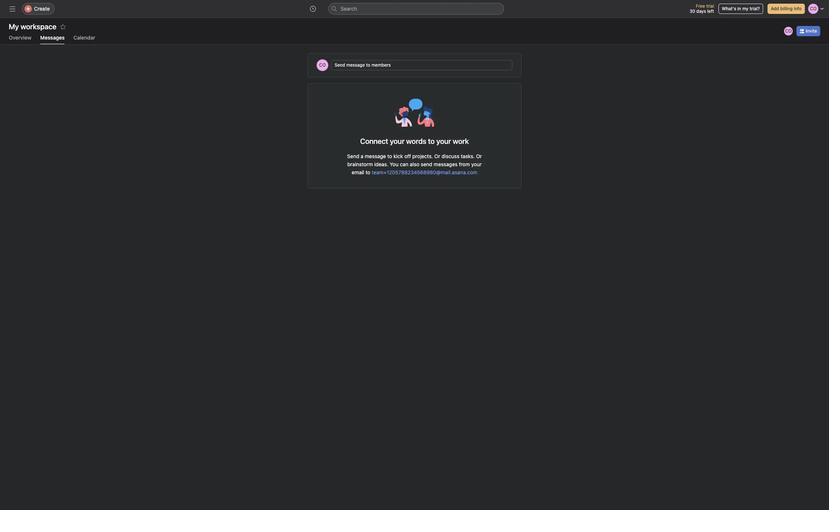 Task type: describe. For each thing, give the bounding box(es) containing it.
connect
[[360, 137, 388, 145]]

free
[[696, 3, 705, 9]]

team+1205788234568980@mail.asana.com link
[[372, 169, 477, 175]]

calendar
[[73, 34, 95, 41]]

email
[[352, 169, 364, 175]]

your work
[[437, 137, 469, 145]]

add
[[771, 6, 779, 11]]

create button
[[22, 3, 55, 15]]

add to starred image
[[60, 24, 66, 30]]

overview button
[[9, 34, 31, 44]]

0 vertical spatial your
[[390, 137, 405, 145]]

my
[[743, 6, 749, 11]]

can
[[400, 161, 409, 167]]

from
[[459, 161, 470, 167]]

send
[[421, 161, 432, 167]]

send message to members
[[335, 62, 391, 68]]

billing
[[781, 6, 793, 11]]

words
[[406, 137, 427, 145]]

calendar button
[[73, 34, 95, 44]]

also
[[410, 161, 420, 167]]

send for send a message to kick off projects. or discuss tasks. or brainstorm ideas. you can also send messages from your email to
[[347, 153, 359, 159]]

free trial 30 days left
[[690, 3, 714, 14]]

2 or from the left
[[476, 153, 482, 159]]

tasks.
[[461, 153, 475, 159]]

brainstorm
[[347, 161, 373, 167]]

1 or from the left
[[434, 153, 440, 159]]

info
[[794, 6, 802, 11]]

discuss
[[442, 153, 460, 159]]

to right words
[[428, 137, 435, 145]]

to right "email"
[[366, 169, 370, 175]]

left
[[708, 8, 714, 14]]

you
[[390, 161, 399, 167]]



Task type: locate. For each thing, give the bounding box(es) containing it.
1 vertical spatial send
[[347, 153, 359, 159]]

create
[[34, 5, 50, 12]]

co
[[786, 28, 792, 34], [319, 62, 326, 68]]

what's in my trial? button
[[719, 4, 763, 14]]

in
[[738, 6, 741, 11]]

kick
[[394, 153, 403, 159]]

0 horizontal spatial your
[[390, 137, 405, 145]]

off
[[404, 153, 411, 159]]

a
[[361, 153, 364, 159]]

1 horizontal spatial co
[[786, 28, 792, 34]]

message inside button
[[346, 62, 365, 68]]

send message to members button
[[331, 60, 513, 70]]

connect your words to your work
[[360, 137, 469, 145]]

1 vertical spatial message
[[365, 153, 386, 159]]

what's
[[722, 6, 736, 11]]

to inside button
[[366, 62, 370, 68]]

to left members
[[366, 62, 370, 68]]

send
[[335, 62, 345, 68], [347, 153, 359, 159]]

what's in my trial?
[[722, 6, 760, 11]]

expand sidebar image
[[10, 6, 15, 12]]

1 vertical spatial your
[[471, 161, 482, 167]]

invite button
[[797, 26, 821, 36]]

add billing info button
[[768, 4, 805, 14]]

send a message to kick off projects. or discuss tasks. or brainstorm ideas. you can also send messages from your email to
[[347, 153, 482, 175]]

send inside button
[[335, 62, 345, 68]]

1 vertical spatial co
[[319, 62, 326, 68]]

search list box
[[328, 3, 504, 15]]

your up kick
[[390, 137, 405, 145]]

trial
[[706, 3, 714, 9]]

ideas.
[[374, 161, 388, 167]]

1 horizontal spatial your
[[471, 161, 482, 167]]

send for send message to members
[[335, 62, 345, 68]]

history image
[[310, 6, 316, 12]]

0 vertical spatial send
[[335, 62, 345, 68]]

message up ideas.
[[365, 153, 386, 159]]

1 horizontal spatial send
[[347, 153, 359, 159]]

0 vertical spatial message
[[346, 62, 365, 68]]

messages
[[40, 34, 65, 41]]

0 horizontal spatial co
[[319, 62, 326, 68]]

to left kick
[[387, 153, 392, 159]]

invite
[[806, 28, 817, 34]]

members
[[372, 62, 391, 68]]

or right the tasks.
[[476, 153, 482, 159]]

trial?
[[750, 6, 760, 11]]

0 vertical spatial co
[[786, 28, 792, 34]]

your
[[390, 137, 405, 145], [471, 161, 482, 167]]

or up messages
[[434, 153, 440, 159]]

your down the tasks.
[[471, 161, 482, 167]]

overview
[[9, 34, 31, 41]]

1 horizontal spatial or
[[476, 153, 482, 159]]

team+1205788234568980@mail.asana.com
[[372, 169, 477, 175]]

0 horizontal spatial send
[[335, 62, 345, 68]]

message
[[346, 62, 365, 68], [365, 153, 386, 159]]

projects.
[[412, 153, 433, 159]]

add billing info
[[771, 6, 802, 11]]

your inside send a message to kick off projects. or discuss tasks. or brainstorm ideas. you can also send messages from your email to
[[471, 161, 482, 167]]

my workspace
[[9, 22, 56, 31]]

messages
[[434, 161, 458, 167]]

or
[[434, 153, 440, 159], [476, 153, 482, 159]]

messages button
[[40, 34, 65, 44]]

to
[[366, 62, 370, 68], [428, 137, 435, 145], [387, 153, 392, 159], [366, 169, 370, 175]]

message left members
[[346, 62, 365, 68]]

0 horizontal spatial or
[[434, 153, 440, 159]]

search
[[341, 5, 357, 12]]

search button
[[328, 3, 504, 15]]

message inside send a message to kick off projects. or discuss tasks. or brainstorm ideas. you can also send messages from your email to
[[365, 153, 386, 159]]

days
[[697, 8, 706, 14]]

30
[[690, 8, 695, 14]]

send inside send a message to kick off projects. or discuss tasks. or brainstorm ideas. you can also send messages from your email to
[[347, 153, 359, 159]]



Task type: vqa. For each thing, say whether or not it's contained in the screenshot.
'TO'
yes



